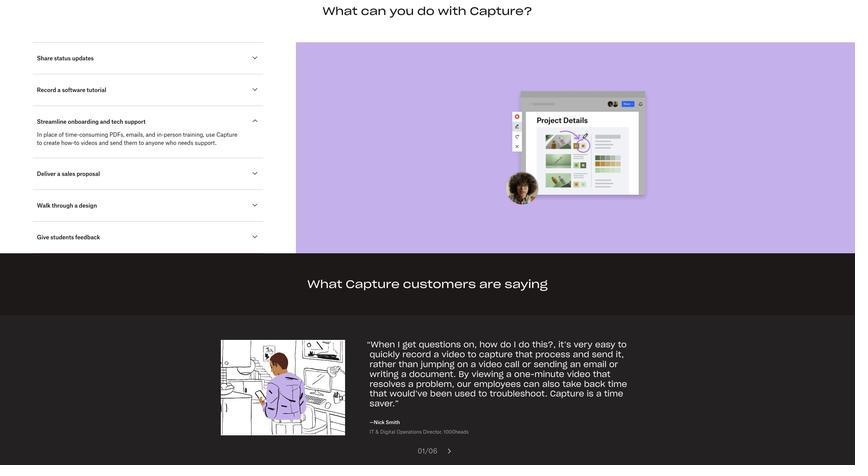 Task type: describe. For each thing, give the bounding box(es) containing it.
call
[[505, 360, 520, 370]]

—nick smith
[[370, 420, 400, 426]]

sending
[[534, 360, 568, 370]]

one-
[[515, 370, 535, 380]]

to down time-
[[74, 140, 79, 147]]

a right "record"
[[434, 350, 439, 360]]

of
[[59, 132, 64, 138]]

what can you do with capture?
[[323, 4, 533, 18]]

0 horizontal spatial that
[[370, 389, 387, 400]]

students
[[50, 234, 74, 241]]

resolves
[[370, 379, 406, 390]]

capture
[[479, 350, 513, 360]]

what for what capture customers are saying
[[308, 278, 343, 292]]

on,
[[464, 340, 477, 351]]

walk
[[37, 203, 51, 209]]

give students feedback
[[37, 234, 100, 241]]

it,
[[616, 350, 624, 360]]

saver."
[[370, 399, 399, 410]]

to left how
[[468, 350, 477, 360]]

customers
[[403, 278, 476, 292]]

and left tech at the left of the page
[[100, 119, 110, 125]]

rather
[[370, 360, 396, 370]]

2 horizontal spatial video
[[567, 370, 591, 380]]

needs
[[178, 140, 193, 147]]

1000heads
[[444, 430, 469, 435]]

emails,
[[126, 132, 144, 138]]

0 horizontal spatial video
[[442, 350, 465, 360]]

share
[[37, 55, 53, 62]]

"when i get questions on, how do i do this?, it's very easy to quickly record a video to capture that process and send it, rather than jumping on a video call or sending an email or writing a document. by viewing a one-minute video that resolves a problem, our employees can also take back time that would've been used to troubleshoot. capture is a time saver."
[[367, 340, 628, 410]]

email
[[584, 360, 607, 370]]

how-
[[61, 140, 74, 147]]

easy
[[596, 340, 616, 351]]

send inside "when i get questions on, how do i do this?, it's very easy to quickly record a video to capture that process and send it, rather than jumping on a video call or sending an email or writing a document. by viewing a one-minute video that resolves a problem, our employees can also take back time that would've been used to troubleshoot. capture is a time saver."
[[592, 350, 614, 360]]

tech
[[111, 119, 123, 125]]

training,
[[183, 132, 204, 138]]

1 horizontal spatial do
[[501, 340, 512, 351]]

are
[[480, 278, 502, 292]]

director,
[[423, 430, 442, 435]]

use
[[206, 132, 215, 138]]

&
[[376, 430, 379, 435]]

record a software tutorial
[[37, 87, 106, 94]]

to right easy at the right bottom of the page
[[618, 340, 627, 351]]

and inside "when i get questions on, how do i do this?, it's very easy to quickly record a video to capture that process and send it, rather than jumping on a video call or sending an email or writing a document. by viewing a one-minute video that resolves a problem, our employees can also take back time that would've been used to troubleshoot. capture is a time saver."
[[573, 350, 590, 360]]

time right back
[[608, 379, 628, 390]]

with
[[438, 4, 467, 18]]

capture inside "when i get questions on, how do i do this?, it's very easy to quickly record a video to capture that process and send it, rather than jumping on a video call or sending an email or writing a document. by viewing a one-minute video that resolves a problem, our employees can also take back time that would've been used to troubleshoot. capture is a time saver."
[[550, 389, 585, 400]]

employees
[[474, 379, 521, 390]]

onboarding
[[68, 119, 99, 125]]

status
[[54, 55, 71, 62]]

updates
[[72, 55, 94, 62]]

videos
[[81, 140, 97, 147]]

smith
[[386, 420, 400, 426]]

than
[[399, 360, 419, 370]]

"when
[[367, 340, 395, 351]]

our
[[457, 379, 472, 390]]

walk through a design
[[37, 203, 97, 209]]

software
[[62, 87, 85, 94]]

a right record
[[57, 87, 61, 94]]

—nick
[[370, 420, 385, 426]]

back
[[584, 379, 606, 390]]

a right writing
[[401, 370, 407, 380]]

troubleshoot.
[[490, 389, 548, 400]]

used
[[455, 389, 476, 400]]

to down emails,
[[139, 140, 144, 147]]

give
[[37, 234, 49, 241]]

it
[[370, 430, 374, 435]]

anyone
[[146, 140, 164, 147]]

tutorial
[[87, 87, 106, 94]]

a right is
[[597, 389, 602, 400]]

deliver a sales proposal
[[37, 171, 100, 178]]

in place of time-consuming pdfs, emails, and in-person training, use capture to create how-to videos and send them to anyone who needs support.
[[37, 132, 237, 147]]

consuming
[[79, 132, 108, 138]]

can inside "when i get questions on, how do i do this?, it's very easy to quickly record a video to capture that process and send it, rather than jumping on a video call or sending an email or writing a document. by viewing a one-minute video that resolves a problem, our employees can also take back time that would've been used to troubleshoot. capture is a time saver."
[[524, 379, 540, 390]]

a right on
[[471, 360, 476, 370]]

1 horizontal spatial that
[[516, 350, 533, 360]]

them
[[124, 140, 137, 147]]

writing
[[370, 370, 399, 380]]

01/06
[[418, 447, 438, 456]]



Task type: locate. For each thing, give the bounding box(es) containing it.
i up call
[[514, 340, 516, 351]]

a left one-
[[507, 370, 512, 380]]

digital
[[380, 430, 396, 435]]

operations
[[397, 430, 422, 435]]

do left this?,
[[519, 340, 530, 351]]

2 vertical spatial that
[[370, 389, 387, 400]]

do right how
[[501, 340, 512, 351]]

quickly
[[370, 350, 400, 360]]

on
[[457, 360, 468, 370]]

streamline onboarding and tech support
[[37, 119, 146, 125]]

problem,
[[416, 379, 455, 390]]

to down the "in"
[[37, 140, 42, 147]]

a left design
[[75, 203, 78, 209]]

place
[[43, 132, 57, 138]]

2 or from the left
[[610, 360, 619, 370]]

it's
[[559, 340, 572, 351]]

to
[[37, 140, 42, 147], [74, 140, 79, 147], [139, 140, 144, 147], [618, 340, 627, 351], [468, 350, 477, 360], [479, 389, 487, 400]]

1 horizontal spatial send
[[592, 350, 614, 360]]

create
[[44, 140, 60, 147]]

send down pdfs,
[[110, 140, 123, 147]]

deliver
[[37, 171, 56, 178]]

can
[[361, 4, 387, 18], [524, 379, 540, 390]]

in-
[[157, 132, 164, 138]]

send left it,
[[592, 350, 614, 360]]

0 horizontal spatial send
[[110, 140, 123, 147]]

0 horizontal spatial i
[[398, 340, 400, 351]]

a screenshot of a project detail document, with a circle drawn over part of the image, a thumbnail of presenter in corner, and the dropbox capture toolbar image
[[313, 59, 839, 237]]

very
[[574, 340, 593, 351]]

record
[[37, 87, 56, 94]]

what for what can you do with capture?
[[323, 4, 358, 18]]

1 i from the left
[[398, 340, 400, 351]]

a left sales
[[57, 171, 60, 178]]

1 horizontal spatial capture
[[346, 278, 400, 292]]

design
[[79, 203, 97, 209]]

send inside in place of time-consuming pdfs, emails, and in-person training, use capture to create how-to videos and send them to anyone who needs support.
[[110, 140, 123, 147]]

can left you
[[361, 4, 387, 18]]

would've
[[390, 389, 428, 400]]

video
[[442, 350, 465, 360], [479, 360, 502, 370], [567, 370, 591, 380]]

capture inside in place of time-consuming pdfs, emails, and in-person training, use capture to create how-to videos and send them to anyone who needs support.
[[217, 132, 237, 138]]

is
[[587, 389, 594, 400]]

how
[[480, 340, 498, 351]]

video up by
[[442, 350, 465, 360]]

do right you
[[418, 4, 435, 18]]

an
[[570, 360, 581, 370]]

send
[[110, 140, 123, 147], [592, 350, 614, 360]]

what
[[323, 4, 358, 18], [308, 278, 343, 292]]

also
[[543, 379, 560, 390]]

2 i from the left
[[514, 340, 516, 351]]

by
[[459, 370, 469, 380]]

i
[[398, 340, 400, 351], [514, 340, 516, 351]]

get
[[403, 340, 416, 351]]

2 horizontal spatial that
[[593, 370, 611, 380]]

and up anyone
[[146, 132, 155, 138]]

feedback
[[75, 234, 100, 241]]

1 vertical spatial what
[[308, 278, 343, 292]]

viewing
[[472, 370, 504, 380]]

or right email
[[610, 360, 619, 370]]

capture?
[[470, 4, 533, 18]]

and down consuming
[[99, 140, 109, 147]]

support.
[[195, 140, 217, 147]]

2 horizontal spatial capture
[[550, 389, 585, 400]]

it & digital operations director, 1000heads
[[370, 430, 469, 435]]

who
[[166, 140, 177, 147]]

or right call
[[523, 360, 532, 370]]

1 horizontal spatial video
[[479, 360, 502, 370]]

0 horizontal spatial capture
[[217, 132, 237, 138]]

this?,
[[533, 340, 556, 351]]

video up is
[[567, 370, 591, 380]]

2 vertical spatial capture
[[550, 389, 585, 400]]

1 vertical spatial that
[[593, 370, 611, 380]]

questions
[[419, 340, 461, 351]]

1 horizontal spatial or
[[610, 360, 619, 370]]

and right the 'it's'
[[573, 350, 590, 360]]

record
[[403, 350, 431, 360]]

that
[[516, 350, 533, 360], [593, 370, 611, 380], [370, 389, 387, 400]]

support
[[125, 119, 146, 125]]

0 horizontal spatial do
[[418, 4, 435, 18]]

person
[[164, 132, 182, 138]]

process
[[536, 350, 571, 360]]

1 vertical spatial capture
[[346, 278, 400, 292]]

that up one-
[[516, 350, 533, 360]]

0 vertical spatial what
[[323, 4, 358, 18]]

what capture customers are saying
[[308, 278, 548, 292]]

a man in home office looks at his phone image
[[221, 341, 345, 436]]

sales
[[62, 171, 75, 178]]

proposal
[[77, 171, 100, 178]]

0 vertical spatial send
[[110, 140, 123, 147]]

been
[[430, 389, 452, 400]]

that up is
[[593, 370, 611, 380]]

capture
[[217, 132, 237, 138], [346, 278, 400, 292], [550, 389, 585, 400]]

0 horizontal spatial or
[[523, 360, 532, 370]]

1 horizontal spatial can
[[524, 379, 540, 390]]

video down how
[[479, 360, 502, 370]]

1 or from the left
[[523, 360, 532, 370]]

in
[[37, 132, 42, 138]]

0 vertical spatial can
[[361, 4, 387, 18]]

0 vertical spatial capture
[[217, 132, 237, 138]]

through
[[52, 203, 73, 209]]

time-
[[65, 132, 79, 138]]

jumping
[[421, 360, 455, 370]]

share status updates
[[37, 55, 94, 62]]

can left 'also'
[[524, 379, 540, 390]]

0 horizontal spatial can
[[361, 4, 387, 18]]

1 horizontal spatial i
[[514, 340, 516, 351]]

streamline
[[37, 119, 67, 125]]

take
[[563, 379, 582, 390]]

1 vertical spatial can
[[524, 379, 540, 390]]

0 vertical spatial that
[[516, 350, 533, 360]]

pdfs,
[[110, 132, 125, 138]]

i left get
[[398, 340, 400, 351]]

time right is
[[605, 389, 624, 400]]

1 vertical spatial send
[[592, 350, 614, 360]]

and
[[100, 119, 110, 125], [146, 132, 155, 138], [99, 140, 109, 147], [573, 350, 590, 360]]

document.
[[409, 370, 456, 380]]

a down than
[[408, 379, 414, 390]]

you
[[390, 4, 414, 18]]

minute
[[535, 370, 565, 380]]

a
[[57, 87, 61, 94], [57, 171, 60, 178], [75, 203, 78, 209], [434, 350, 439, 360], [471, 360, 476, 370], [401, 370, 407, 380], [507, 370, 512, 380], [408, 379, 414, 390], [597, 389, 602, 400]]

that down writing
[[370, 389, 387, 400]]

2 horizontal spatial do
[[519, 340, 530, 351]]

to right used
[[479, 389, 487, 400]]



Task type: vqa. For each thing, say whether or not it's contained in the screenshot.
.xls at the bottom of the page
no



